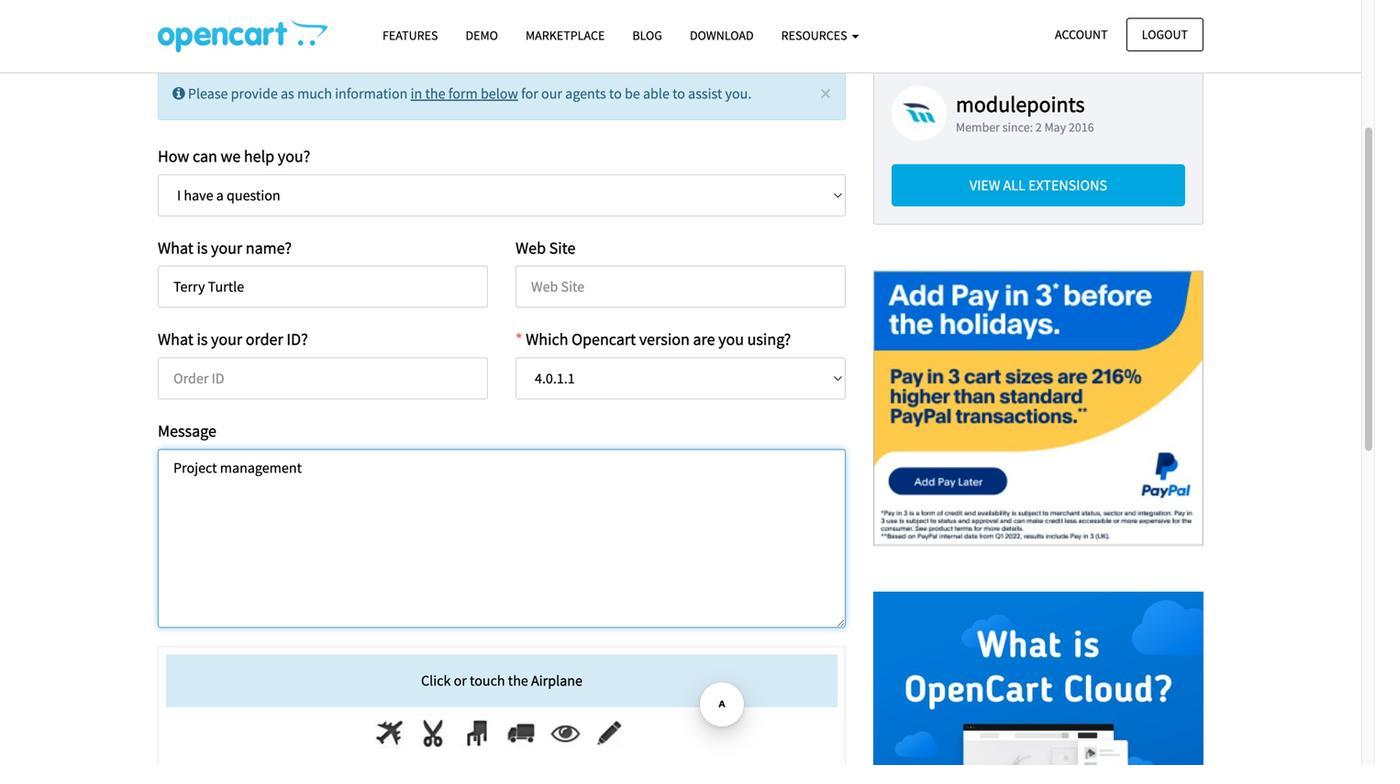Task type: describe. For each thing, give the bounding box(es) containing it.
what is your name?
[[158, 238, 292, 258]]

id?
[[287, 329, 308, 350]]

modulepoints image
[[892, 86, 947, 141]]

logout
[[1142, 26, 1188, 43]]

please
[[188, 84, 228, 103]]

opencart
[[572, 329, 636, 350]]

click
[[421, 672, 451, 690]]

is for order
[[197, 329, 208, 350]]

you.
[[725, 84, 752, 103]]

opencart - contact image
[[158, 19, 328, 52]]

features
[[383, 27, 438, 44]]

site
[[549, 238, 576, 258]]

your for name?
[[211, 238, 242, 258]]

features link
[[369, 19, 452, 51]]

you?
[[278, 146, 310, 167]]

what for what is your order id?
[[158, 329, 193, 350]]

airplane
[[531, 672, 583, 690]]

marketplace link
[[512, 19, 619, 51]]

may
[[1045, 119, 1066, 135]]

download link
[[676, 19, 768, 51]]

modulepoints member since: 2 may 2016
[[956, 90, 1094, 135]]

account link
[[1040, 18, 1124, 51]]

demo link
[[452, 19, 512, 51]]

demo
[[466, 27, 498, 44]]

extensions
[[1029, 176, 1107, 195]]

opencart cloud image
[[873, 592, 1204, 765]]

in
[[411, 84, 422, 103]]

which opencart version are you using?
[[526, 329, 791, 350]]

agents
[[565, 84, 606, 103]]

1 to from the left
[[609, 84, 622, 103]]

info circle image
[[172, 86, 185, 101]]

can
[[193, 146, 217, 167]]

help
[[244, 146, 274, 167]]

order
[[246, 329, 283, 350]]

click or touch the airplane
[[421, 672, 583, 690]]

Web Site text field
[[516, 266, 846, 308]]

or
[[454, 672, 467, 690]]

below
[[481, 84, 518, 103]]

web
[[516, 238, 546, 258]]

message
[[158, 421, 216, 441]]

account
[[1055, 26, 1108, 43]]



Task type: vqa. For each thing, say whether or not it's contained in the screenshot.
PayPal Payment Gateway image
no



Task type: locate. For each thing, give the bounding box(es) containing it.
1 your from the top
[[211, 238, 242, 258]]

is left name?
[[197, 238, 208, 258]]

assist
[[688, 84, 722, 103]]

1 vertical spatial your
[[211, 329, 242, 350]]

What is your name? text field
[[158, 266, 488, 308]]

the right the touch
[[508, 672, 528, 690]]

form
[[448, 84, 478, 103]]

1 what from the top
[[158, 238, 193, 258]]

what for what is your name?
[[158, 238, 193, 258]]

is for name?
[[197, 238, 208, 258]]

modulepoints
[[956, 90, 1085, 118]]

you
[[718, 329, 744, 350]]

since:
[[1003, 119, 1033, 135]]

web site
[[516, 238, 576, 258]]

we
[[221, 146, 241, 167]]

0 horizontal spatial the
[[425, 84, 445, 103]]

1 horizontal spatial the
[[508, 672, 528, 690]]

blog
[[632, 27, 662, 44]]

is
[[197, 238, 208, 258], [197, 329, 208, 350]]

our
[[541, 84, 562, 103]]

×
[[820, 79, 831, 107]]

resources
[[781, 27, 850, 44]]

as
[[281, 84, 294, 103]]

all
[[1003, 176, 1026, 195]]

touch
[[470, 672, 505, 690]]

2
[[1036, 119, 1042, 135]]

to
[[609, 84, 622, 103], [673, 84, 685, 103]]

marketplace
[[526, 27, 605, 44]]

be
[[625, 84, 640, 103]]

member
[[956, 119, 1000, 135]]

able
[[643, 84, 670, 103]]

2 what from the top
[[158, 329, 193, 350]]

view all extensions link
[[892, 164, 1185, 207]]

your for order
[[211, 329, 242, 350]]

your
[[211, 238, 242, 258], [211, 329, 242, 350]]

what down how
[[158, 238, 193, 258]]

view all extensions
[[970, 176, 1107, 195]]

view
[[970, 176, 1000, 195]]

0 vertical spatial is
[[197, 238, 208, 258]]

× button
[[820, 79, 831, 107]]

to left be
[[609, 84, 622, 103]]

version
[[639, 329, 690, 350]]

0 horizontal spatial to
[[609, 84, 622, 103]]

2 your from the top
[[211, 329, 242, 350]]

are
[[693, 329, 715, 350]]

name?
[[246, 238, 292, 258]]

how can we help you?
[[158, 146, 310, 167]]

1 is from the top
[[197, 238, 208, 258]]

What is your order ID? text field
[[158, 357, 488, 400]]

1 vertical spatial what
[[158, 329, 193, 350]]

download
[[690, 27, 754, 44]]

2 is from the top
[[197, 329, 208, 350]]

what is your order id?
[[158, 329, 308, 350]]

the
[[425, 84, 445, 103], [508, 672, 528, 690]]

Message text field
[[158, 449, 846, 628]]

what
[[158, 238, 193, 258], [158, 329, 193, 350]]

0 vertical spatial your
[[211, 238, 242, 258]]

0 vertical spatial the
[[425, 84, 445, 103]]

logout link
[[1126, 18, 1204, 51]]

how
[[158, 146, 189, 167]]

your left name?
[[211, 238, 242, 258]]

2 to from the left
[[673, 84, 685, 103]]

much
[[297, 84, 332, 103]]

which
[[526, 329, 568, 350]]

0 vertical spatial what
[[158, 238, 193, 258]]

1 vertical spatial the
[[508, 672, 528, 690]]

paypal blog image
[[873, 243, 1204, 574]]

to right able
[[673, 84, 685, 103]]

resources link
[[768, 19, 873, 51]]

provide
[[231, 84, 278, 103]]

is left order
[[197, 329, 208, 350]]

1 vertical spatial is
[[197, 329, 208, 350]]

please provide as much information in the form below for our agents to be able to assist you.
[[185, 84, 752, 103]]

using?
[[747, 329, 791, 350]]

2016
[[1069, 119, 1094, 135]]

what left order
[[158, 329, 193, 350]]

information
[[335, 84, 408, 103]]

your left order
[[211, 329, 242, 350]]

for
[[521, 84, 538, 103]]

1 horizontal spatial to
[[673, 84, 685, 103]]

the right in
[[425, 84, 445, 103]]

blog link
[[619, 19, 676, 51]]



